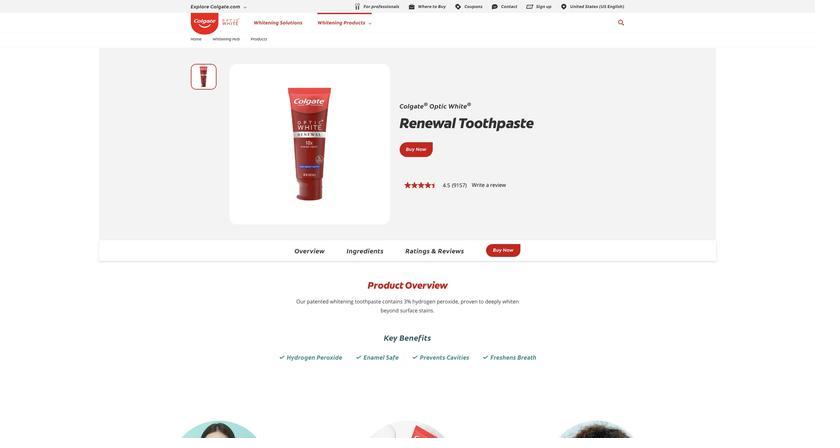 Task type: describe. For each thing, give the bounding box(es) containing it.
&
[[431, 246, 436, 255]]

reviews
[[438, 246, 464, 255]]

safe
[[386, 353, 399, 361]]

whiten
[[503, 298, 519, 305]]

1 horizontal spatial buy now
[[493, 246, 514, 253]]

key
[[384, 332, 398, 343]]

0 horizontal spatial packshot of optic white® renewal toothpaste image
[[191, 64, 216, 90]]

1 horizontal spatial packshot of optic white® renewal toothpaste image
[[239, 74, 380, 215]]

stains.
[[419, 307, 434, 314]]

whitening for whitening hub
[[213, 36, 231, 42]]

beyond
[[381, 307, 399, 314]]

0 horizontal spatial buy
[[406, 145, 415, 152]]

review
[[490, 182, 506, 189]]

contact icon image
[[491, 3, 499, 10]]

contains
[[382, 298, 403, 305]]

whitening products button
[[318, 18, 372, 27]]

toothpaste
[[355, 298, 381, 305]]

white
[[448, 101, 467, 110]]

ratings & reviews button
[[405, 246, 464, 255]]

location icon image
[[560, 3, 568, 10]]

enamel
[[364, 353, 385, 361]]

1 horizontal spatial buy
[[493, 246, 502, 253]]

ingredients
[[347, 246, 384, 255]]

4.5
[[443, 182, 450, 189]]

write
[[472, 182, 485, 189]]

peroxide
[[317, 353, 342, 361]]

prevents
[[420, 353, 445, 361]]

products inside dropdown button
[[344, 19, 365, 26]]

hydrogen
[[412, 298, 435, 305]]

hub
[[232, 36, 240, 42]]

whitening for whitening solutions
[[254, 19, 279, 26]]

home link
[[187, 36, 206, 42]]

1 horizontal spatial overview
[[405, 279, 447, 292]]

enamel safe
[[364, 353, 399, 361]]

0 vertical spatial now
[[416, 145, 426, 152]]

to
[[479, 298, 484, 305]]

proven
[[461, 298, 478, 305]]

whitening for whitening products
[[318, 19, 343, 26]]

products link
[[247, 36, 271, 42]]

1 ® from the left
[[424, 101, 428, 107]]

freshens breath
[[491, 353, 537, 361]]

whitening solutions link
[[254, 19, 302, 26]]

hydrogen
[[287, 353, 315, 361]]

renewal toothpaste
[[400, 114, 534, 133]]

where to buy icon image
[[408, 3, 415, 10]]

explore
[[191, 3, 209, 10]]

coupons icon image
[[454, 3, 462, 10]]

explore colgate.com
[[191, 3, 240, 10]]

freshens
[[491, 353, 516, 361]]



Task type: vqa. For each thing, say whether or not it's contained in the screenshot.
Prevents Cavities
yes



Task type: locate. For each thing, give the bounding box(es) containing it.
0 horizontal spatial whitening
[[213, 36, 231, 42]]

breath
[[518, 353, 537, 361]]

0 vertical spatial overview
[[295, 246, 325, 255]]

overview button
[[295, 246, 325, 255]]

(9157)
[[452, 182, 467, 189]]

0 vertical spatial buy now button
[[406, 145, 426, 152]]

ratings & reviews
[[405, 246, 464, 255]]

buy now button
[[406, 145, 426, 152], [486, 244, 521, 257]]

cavities
[[447, 353, 469, 361]]

1 vertical spatial products
[[251, 36, 267, 42]]

1 horizontal spatial whitening
[[254, 19, 279, 26]]

1 vertical spatial now
[[503, 246, 514, 253]]

0 vertical spatial buy
[[406, 145, 415, 152]]

write a review button
[[472, 182, 506, 189]]

ingredients button
[[347, 246, 384, 255]]

None search field
[[618, 16, 624, 29]]

1 horizontal spatial ®
[[467, 101, 471, 107]]

1 vertical spatial buy
[[493, 246, 502, 253]]

whitening hub
[[213, 36, 240, 42]]

product overview
[[368, 279, 447, 292]]

0 horizontal spatial buy now
[[406, 145, 426, 152]]

hydrogen peroxide
[[287, 353, 342, 361]]

patented
[[307, 298, 329, 305]]

surface
[[400, 307, 418, 314]]

ratings
[[405, 246, 430, 255]]

0 horizontal spatial buy now button
[[406, 145, 426, 152]]

0 vertical spatial products
[[344, 19, 365, 26]]

sign up icon image
[[526, 3, 534, 10]]

product
[[368, 279, 403, 292]]

toothpaste
[[458, 114, 534, 133]]

buy
[[406, 145, 415, 152], [493, 246, 502, 253]]

now
[[416, 145, 426, 152], [503, 246, 514, 253]]

key benefits
[[384, 332, 431, 343]]

0 vertical spatial buy now
[[406, 145, 426, 152]]

whitening products
[[318, 19, 365, 26]]

2 ® from the left
[[467, 101, 471, 107]]

2 horizontal spatial whitening
[[318, 19, 343, 26]]

colgate.com
[[210, 3, 240, 10]]

peroxide,
[[437, 298, 459, 305]]

1 horizontal spatial now
[[503, 246, 514, 253]]

whitening inside dropdown button
[[318, 19, 343, 26]]

1 vertical spatial buy now
[[493, 246, 514, 253]]

®
[[424, 101, 428, 107], [467, 101, 471, 107]]

® up renewal toothpaste
[[467, 101, 471, 107]]

0 horizontal spatial products
[[251, 36, 267, 42]]

solutions
[[280, 19, 302, 26]]

deeply
[[485, 298, 501, 305]]

for professionals icon image
[[353, 3, 361, 11]]

overview
[[295, 246, 325, 255], [405, 279, 447, 292]]

renewal
[[400, 114, 456, 133]]

whitening hub link
[[208, 36, 244, 42]]

buy now
[[406, 145, 426, 152], [493, 246, 514, 253]]

write a review
[[472, 182, 506, 189]]

our
[[296, 298, 306, 305]]

colgate ® optic white ®
[[400, 101, 471, 110]]

1 horizontal spatial buy now button
[[486, 244, 521, 257]]

whitening hub logo image
[[218, 10, 244, 35]]

0 horizontal spatial ®
[[424, 101, 428, 107]]

optic
[[429, 101, 447, 110]]

home
[[191, 36, 202, 42]]

4.5 (9157)
[[443, 182, 467, 189]]

our patented whitening toothpaste contains 3% hydrogen peroxide, proven to deeply whiten beyond surface stains.
[[296, 298, 519, 314]]

buy now link
[[406, 145, 426, 152]]

whitening
[[254, 19, 279, 26], [318, 19, 343, 26], [213, 36, 231, 42]]

® left the optic
[[424, 101, 428, 107]]

0 horizontal spatial now
[[416, 145, 426, 152]]

1 vertical spatial overview
[[405, 279, 447, 292]]

colgate® logo image
[[191, 13, 218, 35]]

packshot of optic white® renewal toothpaste image
[[191, 64, 216, 90], [239, 74, 380, 215]]

1 vertical spatial buy now button
[[486, 244, 521, 257]]

explore colgate.com button
[[191, 2, 247, 11]]

products right hub
[[251, 36, 267, 42]]

colgate
[[400, 101, 424, 110]]

prevents cavities
[[420, 353, 469, 361]]

benefits
[[400, 332, 431, 343]]

1 horizontal spatial products
[[344, 19, 365, 26]]

whitening solutions
[[254, 19, 302, 26]]

whitening
[[330, 298, 354, 305]]

products down "for professionals icon"
[[344, 19, 365, 26]]

a
[[486, 182, 489, 189]]

0 horizontal spatial overview
[[295, 246, 325, 255]]

3%
[[404, 298, 411, 305]]

products
[[344, 19, 365, 26], [251, 36, 267, 42]]



